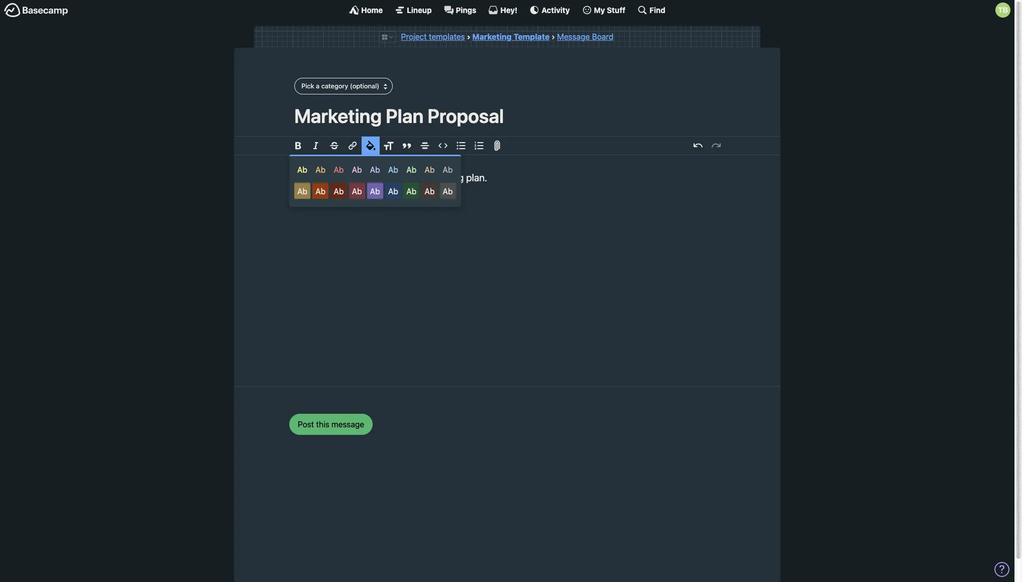 Task type: locate. For each thing, give the bounding box(es) containing it.
project
[[401, 32, 427, 41]]

stuff
[[607, 5, 625, 14]]

Write away… text field
[[264, 155, 750, 374]]

tim burton image
[[995, 3, 1010, 18]]

board
[[592, 32, 613, 41]]

› right templates
[[467, 32, 470, 41]]

find button
[[638, 5, 665, 15]]

› left message
[[552, 32, 555, 41]]

main element
[[0, 0, 1014, 20]]

my
[[594, 5, 605, 14]]

1 horizontal spatial ›
[[552, 32, 555, 41]]

project templates link
[[401, 32, 465, 41]]

marketing
[[472, 32, 512, 41]]

template
[[514, 32, 550, 41]]

greatest
[[382, 172, 418, 183]]

Type a title… text field
[[294, 104, 720, 127]]

› message board
[[552, 32, 613, 41]]

pings button
[[444, 5, 476, 15]]

this
[[316, 420, 329, 429]]

space
[[294, 172, 322, 183]]

lineup link
[[395, 5, 432, 15]]

message board link
[[557, 32, 613, 41]]

post this message
[[298, 420, 364, 429]]

hey!
[[500, 5, 517, 14]]

lineup
[[407, 5, 432, 14]]

0 horizontal spatial ›
[[467, 32, 470, 41]]

pings
[[456, 5, 476, 14]]

project templates ›
[[401, 32, 472, 41]]

pick a category (optional) button
[[294, 78, 393, 94]]

›
[[467, 32, 470, 41], [552, 32, 555, 41]]

message
[[557, 32, 590, 41]]



Task type: vqa. For each thing, say whether or not it's contained in the screenshot.
the rightmost ›
yes



Task type: describe. For each thing, give the bounding box(es) containing it.
category
[[321, 82, 348, 90]]

pick a category (optional)
[[301, 82, 379, 90]]

space to create the greatest marketing plan.
[[294, 172, 487, 183]]

the
[[365, 172, 379, 183]]

marketing
[[420, 172, 464, 183]]

to
[[324, 172, 333, 183]]

(optional)
[[350, 82, 379, 90]]

find
[[650, 5, 665, 14]]

a
[[316, 82, 320, 90]]

create
[[335, 172, 363, 183]]

activity
[[542, 5, 570, 14]]

pick
[[301, 82, 314, 90]]

message
[[331, 420, 364, 429]]

1 › from the left
[[467, 32, 470, 41]]

2 › from the left
[[552, 32, 555, 41]]

home link
[[349, 5, 383, 15]]

my stuff
[[594, 5, 625, 14]]

my stuff button
[[582, 5, 625, 15]]

hey! button
[[488, 5, 517, 15]]

post this message button
[[289, 414, 373, 435]]

activity link
[[530, 5, 570, 15]]

plan.
[[466, 172, 487, 183]]

marketing template link
[[472, 32, 550, 41]]

home
[[361, 5, 383, 14]]

templates
[[429, 32, 465, 41]]

switch accounts image
[[4, 3, 68, 18]]

post
[[298, 420, 314, 429]]

marketing template
[[472, 32, 550, 41]]



